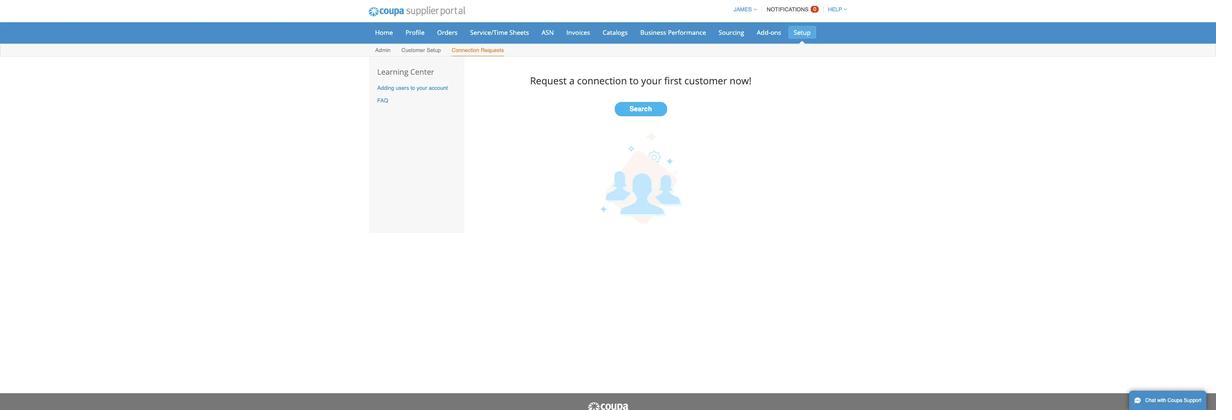Task type: locate. For each thing, give the bounding box(es) containing it.
1 horizontal spatial setup
[[794, 28, 811, 37]]

coupa supplier portal image
[[363, 1, 471, 22], [587, 402, 629, 410]]

center
[[411, 67, 434, 77]]

customer
[[402, 47, 425, 53]]

users
[[396, 85, 409, 91]]

request
[[530, 74, 567, 87]]

catalogs
[[603, 28, 628, 37]]

to
[[630, 74, 639, 87], [411, 85, 415, 91]]

setup down notifications 0
[[794, 28, 811, 37]]

learning
[[377, 67, 409, 77]]

setup link
[[789, 26, 817, 39]]

connection requests link
[[452, 45, 505, 56]]

1 horizontal spatial coupa supplier portal image
[[587, 402, 629, 410]]

service/time
[[470, 28, 508, 37]]

business performance
[[641, 28, 706, 37]]

business performance link
[[635, 26, 712, 39]]

faq link
[[377, 98, 388, 104]]

connection
[[577, 74, 627, 87]]

1 horizontal spatial your
[[642, 74, 662, 87]]

james
[[734, 6, 752, 13]]

your
[[642, 74, 662, 87], [417, 85, 427, 91]]

asn link
[[536, 26, 560, 39]]

profile
[[406, 28, 425, 37]]

service/time sheets link
[[465, 26, 535, 39]]

setup
[[794, 28, 811, 37], [427, 47, 441, 53]]

notifications
[[767, 6, 809, 13]]

admin
[[375, 47, 391, 53]]

1 vertical spatial setup
[[427, 47, 441, 53]]

orders
[[437, 28, 458, 37]]

customer setup
[[402, 47, 441, 53]]

help
[[828, 6, 843, 13]]

to right 'users'
[[411, 85, 415, 91]]

catalogs link
[[598, 26, 634, 39]]

search button
[[615, 102, 667, 116]]

0 horizontal spatial coupa supplier portal image
[[363, 1, 471, 22]]

0 vertical spatial coupa supplier portal image
[[363, 1, 471, 22]]

your left first
[[642, 74, 662, 87]]

your down 'center'
[[417, 85, 427, 91]]

navigation
[[730, 1, 848, 18]]

to up search button
[[630, 74, 639, 87]]

setup right the customer at left
[[427, 47, 441, 53]]



Task type: describe. For each thing, give the bounding box(es) containing it.
asn
[[542, 28, 554, 37]]

james link
[[730, 6, 757, 13]]

adding users to your account
[[377, 85, 448, 91]]

learning center
[[377, 67, 434, 77]]

customer setup link
[[401, 45, 442, 56]]

home link
[[370, 26, 399, 39]]

chat with coupa support button
[[1130, 391, 1207, 410]]

0 horizontal spatial your
[[417, 85, 427, 91]]

search
[[630, 106, 652, 113]]

request a connection to your first customer now!
[[530, 74, 752, 87]]

chat
[[1146, 398, 1156, 403]]

0 horizontal spatial to
[[411, 85, 415, 91]]

profile link
[[400, 26, 430, 39]]

0
[[814, 6, 817, 12]]

admin link
[[375, 45, 391, 56]]

service/time sheets
[[470, 28, 529, 37]]

add-
[[757, 28, 771, 37]]

0 vertical spatial setup
[[794, 28, 811, 37]]

invoices
[[567, 28, 590, 37]]

requests
[[481, 47, 504, 53]]

sourcing
[[719, 28, 745, 37]]

business
[[641, 28, 667, 37]]

orders link
[[432, 26, 463, 39]]

add-ons
[[757, 28, 782, 37]]

0 horizontal spatial setup
[[427, 47, 441, 53]]

help link
[[825, 6, 848, 13]]

support
[[1184, 398, 1202, 403]]

connection requests
[[452, 47, 504, 53]]

coupa
[[1168, 398, 1183, 403]]

sheets
[[510, 28, 529, 37]]

add-ons link
[[752, 26, 787, 39]]

chat with coupa support
[[1146, 398, 1202, 403]]

sourcing link
[[714, 26, 750, 39]]

a
[[569, 74, 575, 87]]

navigation containing notifications 0
[[730, 1, 848, 18]]

customer
[[685, 74, 727, 87]]

performance
[[668, 28, 706, 37]]

adding users to your account link
[[377, 85, 448, 91]]

ons
[[771, 28, 782, 37]]

now!
[[730, 74, 752, 87]]

account
[[429, 85, 448, 91]]

with
[[1158, 398, 1167, 403]]

1 horizontal spatial to
[[630, 74, 639, 87]]

home
[[375, 28, 393, 37]]

first
[[665, 74, 682, 87]]

1 vertical spatial coupa supplier portal image
[[587, 402, 629, 410]]

invoices link
[[561, 26, 596, 39]]

faq
[[377, 98, 388, 104]]

adding
[[377, 85, 394, 91]]

connection
[[452, 47, 480, 53]]

notifications 0
[[767, 6, 817, 13]]



Task type: vqa. For each thing, say whether or not it's contained in the screenshot.
Catalogs link
yes



